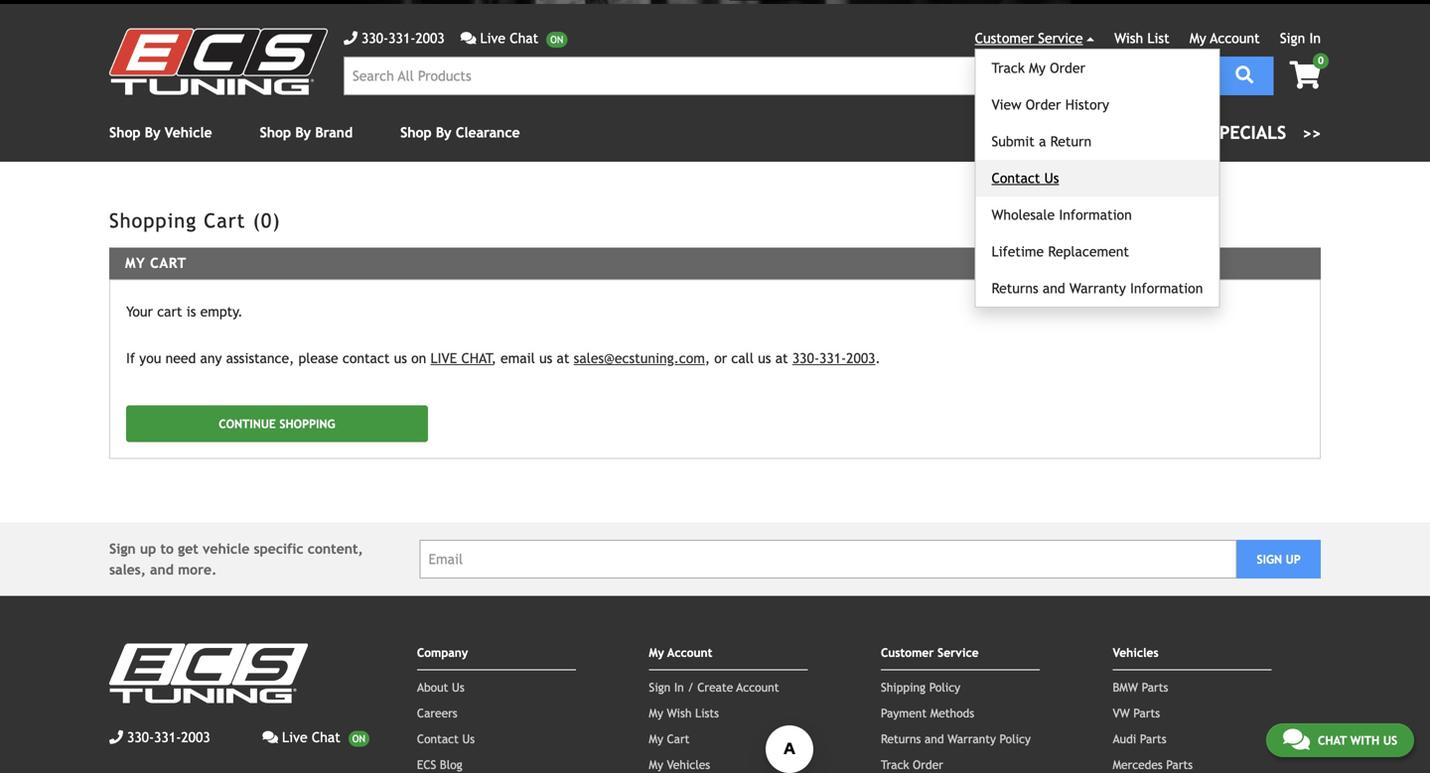 Task type: describe. For each thing, give the bounding box(es) containing it.
call
[[731, 350, 754, 366]]

with
[[1350, 734, 1379, 748]]

sign up to get vehicle specific content, sales, and more.
[[109, 541, 363, 578]]

continue shopping button
[[126, 405, 428, 442]]

need
[[165, 350, 196, 366]]

submit a return link
[[976, 123, 1219, 160]]

my vehicles
[[649, 758, 710, 772]]

list
[[1147, 30, 1169, 46]]

my wish lists link
[[649, 706, 719, 720]]

live chat for phone icon
[[282, 730, 340, 746]]

vehicle
[[165, 125, 212, 141]]

us right with at the bottom right of the page
[[1383, 734, 1397, 748]]

wish list link
[[1114, 30, 1169, 46]]

vw parts
[[1113, 706, 1160, 720]]

shop by vehicle
[[109, 125, 212, 141]]

contact for contact us link to the left
[[417, 732, 459, 746]]

1 vertical spatial 331-
[[819, 350, 846, 366]]

1 us from the left
[[394, 350, 407, 366]]

my vehicles link
[[649, 758, 710, 772]]

returns and warranty policy
[[881, 732, 1031, 746]]

returns and warranty policy link
[[881, 732, 1031, 746]]

wholesale information
[[992, 207, 1132, 223]]

mercedes parts
[[1113, 758, 1193, 772]]

0 horizontal spatial contact us link
[[417, 732, 475, 746]]

return
[[1050, 134, 1092, 149]]

on
[[411, 350, 426, 366]]

and for returns and warranty information
[[1043, 281, 1065, 296]]

content,
[[308, 541, 363, 557]]

1 vertical spatial customer
[[881, 646, 934, 660]]

0 horizontal spatial account
[[667, 646, 712, 660]]

wholesale
[[992, 207, 1055, 223]]

specific
[[254, 541, 303, 557]]

warranty for information
[[1070, 281, 1126, 296]]

0 vertical spatial information
[[1059, 207, 1132, 223]]

0 horizontal spatial my cart
[[125, 255, 187, 271]]

contact us for contact us link to the left
[[417, 732, 475, 746]]

a
[[1039, 134, 1046, 149]]

track my order link
[[976, 50, 1219, 86]]

order for track order
[[913, 758, 943, 772]]

live for comments icon
[[480, 30, 506, 46]]

submit a return
[[992, 134, 1092, 149]]

1 vertical spatial 330-331-2003 link
[[792, 350, 875, 366]]

2003 for live chat link associated with phone icon
[[181, 730, 210, 746]]

contact
[[343, 350, 390, 366]]

view order history link
[[976, 86, 1219, 123]]

0 vertical spatial vehicles
[[1113, 646, 1159, 660]]

submit
[[992, 134, 1035, 149]]

0 horizontal spatial wish
[[667, 706, 692, 720]]

1 vertical spatial customer service
[[881, 646, 979, 660]]

in for sign in
[[1309, 30, 1321, 46]]

ecs
[[417, 758, 436, 772]]

us for about us link
[[452, 681, 464, 694]]

shipping policy link
[[881, 681, 960, 694]]

up for sign up to get vehicle specific content, sales, and more.
[[140, 541, 156, 557]]

sales & specials
[[1137, 122, 1286, 143]]

)
[[272, 209, 281, 232]]

blog
[[440, 758, 462, 772]]

shopping cart image
[[1290, 61, 1321, 89]]

mercedes parts link
[[1113, 758, 1193, 772]]

chat for live chat link associated with phone icon
[[312, 730, 340, 746]]

continue
[[219, 417, 276, 431]]

0 vertical spatial wish
[[1114, 30, 1143, 46]]

sign in / create account
[[649, 681, 779, 694]]

customer service button
[[975, 28, 1094, 49]]

mercedes
[[1113, 758, 1163, 772]]

please
[[298, 350, 338, 366]]

331- for phone image at the left
[[388, 30, 415, 46]]

assistance,
[[226, 350, 294, 366]]

and inside sign up to get vehicle specific content, sales, and more.
[[150, 562, 174, 578]]

1 at from the left
[[557, 350, 569, 366]]

my inside customer service element
[[1029, 60, 1046, 76]]

0 horizontal spatial my account
[[649, 646, 712, 660]]

shop by clearance link
[[400, 125, 520, 141]]

customer inside customer service dropdown button
[[975, 30, 1034, 46]]

my up my wish lists "link"
[[649, 646, 664, 660]]

order for view order history
[[1026, 97, 1061, 113]]

careers
[[417, 706, 457, 720]]

3 us from the left
[[758, 350, 771, 366]]

/
[[688, 681, 694, 694]]

contact us for top contact us link
[[992, 170, 1059, 186]]

chat for phone image at the left live chat link
[[510, 30, 538, 46]]

vw parts link
[[1113, 706, 1160, 720]]

company
[[417, 646, 468, 660]]

shop for shop by vehicle
[[109, 125, 141, 141]]

replacement
[[1048, 244, 1129, 260]]

shop by brand
[[260, 125, 353, 141]]

shop by vehicle link
[[109, 125, 212, 141]]

to
[[160, 541, 174, 557]]

330-331-2003 for live chat link associated with phone icon 330-331-2003 link
[[127, 730, 210, 746]]

1 vertical spatial information
[[1130, 281, 1203, 296]]

any
[[200, 350, 222, 366]]

email
[[501, 350, 535, 366]]

track for track my order
[[992, 60, 1025, 76]]

careers link
[[417, 706, 457, 720]]

comments image for chat
[[1283, 728, 1310, 752]]

0 horizontal spatial service
[[938, 646, 979, 660]]

service inside dropdown button
[[1038, 30, 1083, 46]]

live
[[431, 350, 457, 366]]

2 ecs tuning image from the top
[[109, 644, 308, 703]]

1 vertical spatial 330-
[[792, 350, 819, 366]]

returns and warranty information link
[[976, 270, 1219, 307]]

2 at from the left
[[775, 350, 788, 366]]

wholesale information link
[[976, 197, 1219, 233]]

about
[[417, 681, 448, 694]]

lists
[[695, 706, 719, 720]]

us for contact us link to the left
[[462, 732, 475, 746]]

parts for bmw parts
[[1142, 681, 1168, 694]]

bmw parts
[[1113, 681, 1168, 694]]

sign for sign in
[[1280, 30, 1305, 46]]

0 vertical spatial my account
[[1190, 30, 1260, 46]]

my up my vehicles
[[649, 732, 663, 746]]

live chat link
[[431, 350, 492, 366]]

0 vertical spatial order
[[1050, 60, 1085, 76]]

330-331-2003 link for phone image at the left live chat link
[[344, 28, 445, 49]]

payment methods
[[881, 706, 974, 720]]

0 horizontal spatial policy
[[929, 681, 960, 694]]

shipping policy
[[881, 681, 960, 694]]

1 horizontal spatial 0
[[1318, 55, 1324, 66]]

&
[[1192, 122, 1205, 143]]

1 ecs tuning image from the top
[[109, 28, 328, 95]]

lifetime
[[992, 244, 1044, 260]]

live chat for phone image at the left
[[480, 30, 538, 46]]

live chat link for phone icon
[[262, 727, 369, 748]]

1 vertical spatial 2003
[[846, 350, 875, 366]]

view order history
[[992, 97, 1109, 113]]

track my order
[[992, 60, 1085, 76]]

about us
[[417, 681, 464, 694]]

returns for returns and warranty policy
[[881, 732, 921, 746]]

shop for shop by clearance
[[400, 125, 432, 141]]

330- for phone image at the left live chat link
[[361, 30, 388, 46]]

ecs blog link
[[417, 758, 462, 772]]

and for returns and warranty policy
[[925, 732, 944, 746]]

you
[[139, 350, 161, 366]]

330-331-2003 for 330-331-2003 link for phone image at the left live chat link
[[361, 30, 445, 46]]

empty.
[[200, 304, 243, 320]]

track for track order
[[881, 758, 909, 772]]

is
[[186, 304, 196, 320]]

track order
[[881, 758, 943, 772]]

parts for vw parts
[[1133, 706, 1160, 720]]

1 horizontal spatial account
[[736, 681, 779, 694]]

2 , from the left
[[705, 350, 710, 366]]

shop by clearance
[[400, 125, 520, 141]]

your cart is empty.
[[126, 304, 243, 320]]

chat with us
[[1318, 734, 1397, 748]]

get
[[178, 541, 198, 557]]



Task type: vqa. For each thing, say whether or not it's contained in the screenshot.
for
no



Task type: locate. For each thing, give the bounding box(es) containing it.
0 horizontal spatial vehicles
[[667, 758, 710, 772]]

my account
[[1190, 30, 1260, 46], [649, 646, 712, 660]]

0 horizontal spatial us
[[394, 350, 407, 366]]

1 vertical spatial 330-331-2003
[[127, 730, 210, 746]]

1 vertical spatial in
[[674, 681, 684, 694]]

2 horizontal spatial 331-
[[819, 350, 846, 366]]

2 horizontal spatial account
[[1210, 30, 1260, 46]]

0 vertical spatial contact us link
[[976, 160, 1219, 197]]

wish left list
[[1114, 30, 1143, 46]]

view
[[992, 97, 1022, 113]]

and
[[1043, 281, 1065, 296], [150, 562, 174, 578], [925, 732, 944, 746]]

1 horizontal spatial chat
[[510, 30, 538, 46]]

sign in
[[1280, 30, 1321, 46]]

1 horizontal spatial 2003
[[415, 30, 445, 46]]

0 horizontal spatial contact
[[417, 732, 459, 746]]

0 horizontal spatial 330-
[[127, 730, 154, 746]]

us right about
[[452, 681, 464, 694]]

vehicles down my cart 'link'
[[667, 758, 710, 772]]

customer service up shipping policy link
[[881, 646, 979, 660]]

sales@ecstuning.com link
[[574, 350, 705, 366]]

by
[[145, 125, 160, 141], [295, 125, 311, 141], [436, 125, 451, 141]]

us
[[1044, 170, 1059, 186], [452, 681, 464, 694], [462, 732, 475, 746], [1383, 734, 1397, 748]]

warranty down methods
[[948, 732, 996, 746]]

0 vertical spatial 330-331-2003
[[361, 30, 445, 46]]

up for sign up
[[1286, 552, 1301, 566]]

us down the a on the top of page
[[1044, 170, 1059, 186]]

warranty for policy
[[948, 732, 996, 746]]

clearance
[[456, 125, 520, 141]]

1 horizontal spatial service
[[1038, 30, 1083, 46]]

shop left vehicle
[[109, 125, 141, 141]]

0 vertical spatial account
[[1210, 30, 1260, 46]]

about us link
[[417, 681, 464, 694]]

at right call
[[775, 350, 788, 366]]

1 horizontal spatial ,
[[705, 350, 710, 366]]

cart up cart
[[150, 255, 187, 271]]

0 vertical spatial and
[[1043, 281, 1065, 296]]

contact us link down return
[[976, 160, 1219, 197]]

1 vertical spatial and
[[150, 562, 174, 578]]

3 shop from the left
[[400, 125, 432, 141]]

2 us from the left
[[539, 350, 552, 366]]

330-331-2003 right phone icon
[[127, 730, 210, 746]]

1 vertical spatial live chat link
[[262, 727, 369, 748]]

2 horizontal spatial 2003
[[846, 350, 875, 366]]

1 vertical spatial track
[[881, 758, 909, 772]]

up inside button
[[1286, 552, 1301, 566]]

0 down shop by brand
[[261, 209, 272, 232]]

parts
[[1142, 681, 1168, 694], [1133, 706, 1160, 720], [1140, 732, 1166, 746], [1166, 758, 1193, 772]]

, left "or"
[[705, 350, 710, 366]]

information
[[1059, 207, 1132, 223], [1130, 281, 1203, 296]]

warranty inside customer service element
[[1070, 281, 1126, 296]]

1 horizontal spatial live chat
[[480, 30, 538, 46]]

contact for top contact us link
[[992, 170, 1040, 186]]

us right email
[[539, 350, 552, 366]]

sign up
[[1257, 552, 1301, 566]]

0 horizontal spatial contact us
[[417, 732, 475, 746]]

sign for sign up to get vehicle specific content, sales, and more.
[[109, 541, 136, 557]]

more.
[[178, 562, 217, 578]]

sign inside sign up to get vehicle specific content, sales, and more.
[[109, 541, 136, 557]]

2 horizontal spatial chat
[[1318, 734, 1347, 748]]

331- right phone icon
[[154, 730, 181, 746]]

returns inside customer service element
[[992, 281, 1039, 296]]

returns
[[992, 281, 1039, 296], [881, 732, 921, 746]]

shop for shop by brand
[[260, 125, 291, 141]]

vehicles
[[1113, 646, 1159, 660], [667, 758, 710, 772]]

if
[[126, 350, 135, 366]]

3 by from the left
[[436, 125, 451, 141]]

0 vertical spatial 0
[[1318, 55, 1324, 66]]

0 vertical spatial 331-
[[388, 30, 415, 46]]

information up lifetime replacement link
[[1059, 207, 1132, 223]]

Search text field
[[344, 57, 1216, 95]]

2 vertical spatial order
[[913, 758, 943, 772]]

live for comments image inside live chat link
[[282, 730, 307, 746]]

parts right 'vw'
[[1133, 706, 1160, 720]]

parts up mercedes parts
[[1140, 732, 1166, 746]]

1 vertical spatial account
[[667, 646, 712, 660]]

0 vertical spatial returns
[[992, 281, 1039, 296]]

1 vertical spatial 0
[[261, 209, 272, 232]]

contact down 'submit'
[[992, 170, 1040, 186]]

contact inside customer service element
[[992, 170, 1040, 186]]

and down to
[[150, 562, 174, 578]]

Email email field
[[420, 540, 1237, 579]]

track
[[992, 60, 1025, 76], [881, 758, 909, 772]]

up
[[140, 541, 156, 557], [1286, 552, 1301, 566]]

comments image inside chat with us link
[[1283, 728, 1310, 752]]

contact us up blog on the left bottom of page
[[417, 732, 475, 746]]

search image
[[1236, 66, 1254, 84]]

account right create
[[736, 681, 779, 694]]

1 vertical spatial warranty
[[948, 732, 996, 746]]

sales & specials link
[[1014, 119, 1321, 146]]

2 horizontal spatial 330-
[[792, 350, 819, 366]]

us right call
[[758, 350, 771, 366]]

0 horizontal spatial shopping
[[109, 209, 197, 232]]

1 vertical spatial ecs tuning image
[[109, 644, 308, 703]]

us up blog on the left bottom of page
[[462, 732, 475, 746]]

0 vertical spatial service
[[1038, 30, 1083, 46]]

0 horizontal spatial 0
[[261, 209, 272, 232]]

0 vertical spatial ecs tuning image
[[109, 28, 328, 95]]

330-331-2003 right phone image at the left
[[361, 30, 445, 46]]

1 horizontal spatial shopping
[[279, 417, 335, 431]]

0 horizontal spatial live
[[282, 730, 307, 746]]

in for sign in / create account
[[674, 681, 684, 694]]

parts for audi parts
[[1140, 732, 1166, 746]]

0 vertical spatial cart
[[204, 209, 246, 232]]

1 horizontal spatial contact us link
[[976, 160, 1219, 197]]

chat with us link
[[1266, 724, 1414, 758]]

2003
[[415, 30, 445, 46], [846, 350, 875, 366], [181, 730, 210, 746]]

contact us link up blog on the left bottom of page
[[417, 732, 475, 746]]

331- for phone icon
[[154, 730, 181, 746]]

by for brand
[[295, 125, 311, 141]]

payment methods link
[[881, 706, 974, 720]]

by left brand
[[295, 125, 311, 141]]

and down lifetime replacement
[[1043, 281, 1065, 296]]

customer up the shipping
[[881, 646, 934, 660]]

account up /
[[667, 646, 712, 660]]

0 horizontal spatial live chat link
[[262, 727, 369, 748]]

us for top contact us link
[[1044, 170, 1059, 186]]

order up view order history
[[1050, 60, 1085, 76]]

1 vertical spatial vehicles
[[667, 758, 710, 772]]

330-
[[361, 30, 388, 46], [792, 350, 819, 366], [127, 730, 154, 746]]

330- right phone icon
[[127, 730, 154, 746]]

phone image
[[344, 31, 358, 45]]

sign for sign up
[[1257, 552, 1282, 566]]

2 horizontal spatial and
[[1043, 281, 1065, 296]]

0 horizontal spatial customer
[[881, 646, 934, 660]]

330- for live chat link associated with phone icon
[[127, 730, 154, 746]]

1 horizontal spatial shop
[[260, 125, 291, 141]]

shipping
[[881, 681, 926, 694]]

1 horizontal spatial live
[[480, 30, 506, 46]]

track inside customer service element
[[992, 60, 1025, 76]]

1 horizontal spatial 331-
[[388, 30, 415, 46]]

order
[[1050, 60, 1085, 76], [1026, 97, 1061, 113], [913, 758, 943, 772]]

1 horizontal spatial contact us
[[992, 170, 1059, 186]]

1 shop from the left
[[109, 125, 141, 141]]

my up your
[[125, 255, 145, 271]]

shopping inside button
[[279, 417, 335, 431]]

contact down careers link
[[417, 732, 459, 746]]

by for clearance
[[436, 125, 451, 141]]

comments image inside live chat link
[[262, 731, 278, 745]]

or
[[714, 350, 727, 366]]

0 vertical spatial shopping
[[109, 209, 197, 232]]

0 vertical spatial my cart
[[125, 255, 187, 271]]

1 horizontal spatial 330-
[[361, 30, 388, 46]]

if you need any assistance, please contact us on live chat , email us at sales@ecstuning.com , or call us at 330-331-2003 .
[[126, 350, 881, 366]]

1 vertical spatial wish
[[667, 706, 692, 720]]

0 horizontal spatial shop
[[109, 125, 141, 141]]

2 shop from the left
[[260, 125, 291, 141]]

by for vehicle
[[145, 125, 160, 141]]

warranty
[[1070, 281, 1126, 296], [948, 732, 996, 746]]

cart up my vehicles
[[667, 732, 690, 746]]

shop left 'clearance'
[[400, 125, 432, 141]]

my account up search icon
[[1190, 30, 1260, 46]]

sign inside button
[[1257, 552, 1282, 566]]

0 down sign in link
[[1318, 55, 1324, 66]]

1 vertical spatial service
[[938, 646, 979, 660]]

2 horizontal spatial shop
[[400, 125, 432, 141]]

comments image for live
[[262, 731, 278, 745]]

0 horizontal spatial in
[[674, 681, 684, 694]]

live chat link for phone image at the left
[[460, 28, 567, 49]]

0 horizontal spatial by
[[145, 125, 160, 141]]

bmw
[[1113, 681, 1138, 694]]

shopping down shop by vehicle link
[[109, 209, 197, 232]]

warranty down lifetime replacement link
[[1070, 281, 1126, 296]]

my right list
[[1190, 30, 1206, 46]]

vehicle
[[203, 541, 250, 557]]

0 horizontal spatial warranty
[[948, 732, 996, 746]]

1 vertical spatial live
[[282, 730, 307, 746]]

2 vertical spatial 2003
[[181, 730, 210, 746]]

cart left (
[[204, 209, 246, 232]]

1 vertical spatial contact us
[[417, 732, 475, 746]]

in left /
[[674, 681, 684, 694]]

sign for sign in / create account
[[649, 681, 671, 694]]

1 horizontal spatial and
[[925, 732, 944, 746]]

1 horizontal spatial by
[[295, 125, 311, 141]]

returns for returns and warranty information
[[992, 281, 1039, 296]]

history
[[1065, 97, 1109, 113]]

contact
[[992, 170, 1040, 186], [417, 732, 459, 746]]

us left on
[[394, 350, 407, 366]]

sales@ecstuning.com
[[574, 350, 705, 366]]

1 vertical spatial contact
[[417, 732, 459, 746]]

returns and warranty information
[[992, 281, 1203, 296]]

cart
[[157, 304, 182, 320]]

by left vehicle
[[145, 125, 160, 141]]

shop by brand link
[[260, 125, 353, 141]]

my down customer service dropdown button
[[1029, 60, 1046, 76]]

0 horizontal spatial ,
[[492, 350, 496, 366]]

1 vertical spatial returns
[[881, 732, 921, 746]]

us
[[394, 350, 407, 366], [539, 350, 552, 366], [758, 350, 771, 366]]

contact us link
[[976, 160, 1219, 197], [417, 732, 475, 746]]

wish list
[[1114, 30, 1169, 46]]

service
[[1038, 30, 1083, 46], [938, 646, 979, 660]]

2 vertical spatial cart
[[667, 732, 690, 746]]

shop left brand
[[260, 125, 291, 141]]

comments image
[[1283, 728, 1310, 752], [262, 731, 278, 745]]

my account link
[[1190, 30, 1260, 46]]

up inside sign up to get vehicle specific content, sales, and more.
[[140, 541, 156, 557]]

0 vertical spatial 330-
[[361, 30, 388, 46]]

1 vertical spatial shopping
[[279, 417, 335, 431]]

0 vertical spatial live
[[480, 30, 506, 46]]

returns down lifetime
[[992, 281, 1039, 296]]

2 vertical spatial 330-331-2003 link
[[109, 727, 210, 748]]

0 vertical spatial contact
[[992, 170, 1040, 186]]

chat
[[461, 350, 492, 366]]

customer service inside dropdown button
[[975, 30, 1083, 46]]

track down payment
[[881, 758, 909, 772]]

2 vertical spatial 331-
[[154, 730, 181, 746]]

330- right phone image at the left
[[361, 30, 388, 46]]

parts right bmw
[[1142, 681, 1168, 694]]

sales
[[1137, 122, 1187, 143]]

cart
[[204, 209, 246, 232], [150, 255, 187, 271], [667, 732, 690, 746]]

my
[[1190, 30, 1206, 46], [1029, 60, 1046, 76], [125, 255, 145, 271], [649, 646, 664, 660], [649, 706, 663, 720], [649, 732, 663, 746], [649, 758, 663, 772]]

vw
[[1113, 706, 1130, 720]]

330-331-2003 link
[[344, 28, 445, 49], [792, 350, 875, 366], [109, 727, 210, 748]]

comments image
[[460, 31, 476, 45]]

shopping cart ( 0 )
[[109, 209, 281, 232]]

policy
[[929, 681, 960, 694], [1000, 732, 1031, 746]]

1 , from the left
[[492, 350, 496, 366]]

331- right phone image at the left
[[388, 30, 415, 46]]

my cart link
[[649, 732, 690, 746]]

330- right call
[[792, 350, 819, 366]]

in up 0 link on the right of page
[[1309, 30, 1321, 46]]

track order link
[[881, 758, 943, 772]]

live chat
[[480, 30, 538, 46], [282, 730, 340, 746]]

0 vertical spatial in
[[1309, 30, 1321, 46]]

2 horizontal spatial 330-331-2003 link
[[792, 350, 875, 366]]

parts right the mercedes at the bottom of page
[[1166, 758, 1193, 772]]

lifetime replacement
[[992, 244, 1129, 260]]

customer
[[975, 30, 1034, 46], [881, 646, 934, 660]]

in
[[1309, 30, 1321, 46], [674, 681, 684, 694]]

shopping right continue on the bottom
[[279, 417, 335, 431]]

0 horizontal spatial at
[[557, 350, 569, 366]]

0 vertical spatial customer service
[[975, 30, 1083, 46]]

1 horizontal spatial contact
[[992, 170, 1040, 186]]

ecs tuning image
[[109, 28, 328, 95], [109, 644, 308, 703]]

0 horizontal spatial returns
[[881, 732, 921, 746]]

0 horizontal spatial cart
[[150, 255, 187, 271]]

331- left the .
[[819, 350, 846, 366]]

330-331-2003 link for live chat link associated with phone icon
[[109, 727, 210, 748]]

0 link
[[1274, 53, 1329, 91]]

1 by from the left
[[145, 125, 160, 141]]

order up the a on the top of page
[[1026, 97, 1061, 113]]

2 vertical spatial and
[[925, 732, 944, 746]]

customer service up track my order
[[975, 30, 1083, 46]]

vehicles up the bmw parts
[[1113, 646, 1159, 660]]

at right email
[[557, 350, 569, 366]]

chat
[[510, 30, 538, 46], [312, 730, 340, 746], [1318, 734, 1347, 748]]

0 horizontal spatial 2003
[[181, 730, 210, 746]]

wish up my cart 'link'
[[667, 706, 692, 720]]

parts for mercedes parts
[[1166, 758, 1193, 772]]

account up search icon
[[1210, 30, 1260, 46]]

my up my cart 'link'
[[649, 706, 663, 720]]

2003 for phone image at the left live chat link
[[415, 30, 445, 46]]

my account up /
[[649, 646, 712, 660]]

my wish lists
[[649, 706, 719, 720]]

my cart up cart
[[125, 255, 187, 271]]

track up view
[[992, 60, 1025, 76]]

0 horizontal spatial chat
[[312, 730, 340, 746]]

0 vertical spatial warranty
[[1070, 281, 1126, 296]]

customer up track my order
[[975, 30, 1034, 46]]

1 horizontal spatial my account
[[1190, 30, 1260, 46]]

customer service element
[[975, 49, 1220, 308]]

2 horizontal spatial cart
[[667, 732, 690, 746]]

and down payment methods link
[[925, 732, 944, 746]]

1 vertical spatial my cart
[[649, 732, 690, 746]]

service up shipping policy link
[[938, 646, 979, 660]]

returns down payment
[[881, 732, 921, 746]]

account
[[1210, 30, 1260, 46], [667, 646, 712, 660], [736, 681, 779, 694]]

sign in link
[[1280, 30, 1321, 46]]

audi parts
[[1113, 732, 1166, 746]]

my down my cart 'link'
[[649, 758, 663, 772]]

phone image
[[109, 731, 123, 745]]

my cart up my vehicles
[[649, 732, 690, 746]]

specials
[[1210, 122, 1286, 143]]

lifetime replacement link
[[976, 233, 1219, 270]]

, left email
[[492, 350, 496, 366]]

ecs blog
[[417, 758, 462, 772]]

0 horizontal spatial 330-331-2003 link
[[109, 727, 210, 748]]

shop
[[109, 125, 141, 141], [260, 125, 291, 141], [400, 125, 432, 141]]

and inside customer service element
[[1043, 281, 1065, 296]]

audi
[[1113, 732, 1136, 746]]

2 by from the left
[[295, 125, 311, 141]]

1 horizontal spatial cart
[[204, 209, 246, 232]]

by left 'clearance'
[[436, 125, 451, 141]]

contact us inside customer service element
[[992, 170, 1059, 186]]

1 horizontal spatial policy
[[1000, 732, 1031, 746]]

0 horizontal spatial live chat
[[282, 730, 340, 746]]

2 vertical spatial account
[[736, 681, 779, 694]]

contact us up wholesale
[[992, 170, 1059, 186]]

information down lifetime replacement link
[[1130, 281, 1203, 296]]

1 vertical spatial policy
[[1000, 732, 1031, 746]]

service up track my order
[[1038, 30, 1083, 46]]

order down returns and warranty policy
[[913, 758, 943, 772]]

payment
[[881, 706, 927, 720]]



